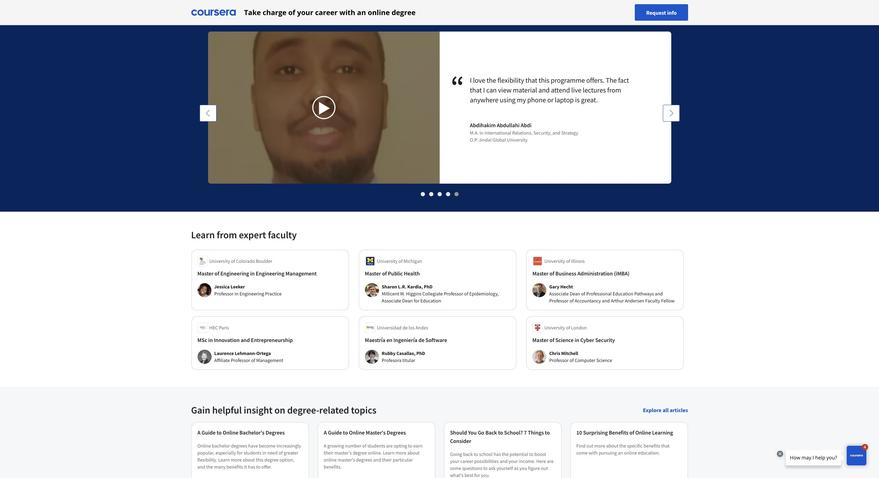 Task type: describe. For each thing, give the bounding box(es) containing it.
professional
[[586, 291, 612, 297]]

benefits.
[[324, 464, 342, 471]]

learn inside a growing number of students are opting to earn their master's degree online. learn more about online master's degrees and their particular benefits.
[[383, 450, 395, 457]]

or
[[547, 95, 554, 104]]

of left london
[[566, 325, 570, 331]]

things
[[528, 430, 544, 437]]

about inside a growing number of students are opting to earn their master's degree online. learn more about online master's degrees and their particular benefits.
[[407, 450, 420, 457]]

of inside a growing number of students are opting to earn their master's degree online. learn more about online master's degrees and their particular benefits.
[[362, 443, 367, 450]]

computer
[[575, 358, 596, 364]]

0 vertical spatial an
[[357, 8, 366, 17]]

next image
[[668, 110, 675, 117]]

bachelor
[[212, 443, 230, 450]]

of left colorado
[[231, 258, 235, 265]]

of up chris
[[550, 337, 554, 344]]

maestría
[[365, 337, 385, 344]]

entrepreneurship
[[251, 337, 293, 344]]

ingeniería
[[394, 337, 418, 344]]

for inside sharon l.r. kardia, phd millicent w. higgins collegiate professor of epidemiology, associate dean for education
[[414, 298, 420, 304]]

cyber
[[580, 337, 594, 344]]

0 horizontal spatial their
[[324, 450, 334, 457]]

gain helpful insight on degree-related topics
[[191, 404, 377, 417]]

students inside 'online bachelor degrees have become increasingly popular, especially for students in need of greater flexibility. learn more about this degree option, and the many benefits it has to offer.'
[[244, 450, 262, 457]]

higgins
[[406, 291, 421, 297]]

of up jessica
[[215, 270, 219, 277]]

laurence lehmann-ortega affiliate professor of management
[[214, 351, 283, 364]]

1 vertical spatial from
[[217, 229, 237, 242]]

phd inside sharon l.r. kardia, phd millicent w. higgins collegiate professor of epidemiology, associate dean for education
[[424, 284, 433, 290]]

millicent
[[382, 291, 399, 297]]

consider
[[450, 438, 471, 445]]

with inside the find out more about the specific benefits that come with pursuing an online education.
[[589, 450, 598, 457]]

in inside "abdihakim abdullahi abdi m.a. in international relations, security, and strategy o.p. jindal global university"
[[480, 130, 484, 136]]

to right 'back' on the right of page
[[474, 452, 478, 458]]

material
[[513, 86, 537, 94]]

universidad
[[377, 325, 402, 331]]

take
[[244, 8, 261, 17]]

leeker
[[231, 284, 245, 290]]

and down the professional
[[602, 298, 610, 304]]

and inside 'online bachelor degrees have become increasingly popular, especially for students in need of greater flexibility. learn more about this degree option, and the many benefits it has to offer.'
[[197, 464, 205, 471]]

0 horizontal spatial career
[[315, 8, 338, 17]]

to up bachelor
[[217, 430, 222, 437]]

strategy
[[561, 130, 578, 136]]

(imba)
[[614, 270, 630, 277]]

using
[[500, 95, 516, 104]]

can
[[486, 86, 497, 94]]

hecht
[[560, 284, 573, 290]]

going
[[450, 452, 462, 458]]

relations,
[[512, 130, 533, 136]]

master of business administration (imba) link
[[533, 270, 678, 278]]

software
[[426, 337, 447, 344]]

to left ask
[[483, 466, 488, 472]]

of inside chris mitchell professor of computer science
[[570, 358, 574, 364]]

it
[[244, 464, 247, 471]]

love
[[473, 76, 485, 85]]

master for master of business administration (imba)
[[533, 270, 549, 277]]

ask
[[489, 466, 496, 472]]

of inside sharon l.r. kardia, phd millicent w. higgins collegiate professor of epidemiology, associate dean for education
[[464, 291, 468, 297]]

and inside i love the flexibility that this programme offers. the fact that i can view material and attend live lectures from anywhere using my phone or laptop is great.
[[539, 86, 550, 94]]

phone
[[527, 95, 546, 104]]

professor inside jessica leeker professor in engineering practice
[[214, 291, 234, 297]]

earn
[[413, 443, 423, 450]]

of up accountancy
[[581, 291, 585, 297]]

faculty
[[268, 229, 297, 242]]

a for a guide to online master's degrees
[[324, 430, 327, 437]]

casallas,
[[397, 351, 416, 357]]

epidemiology,
[[469, 291, 499, 297]]

of inside laurence lehmann-ortega affiliate professor of management
[[251, 358, 255, 364]]

degree inside 'online bachelor degrees have become increasingly popular, especially for students in need of greater flexibility. learn more about this degree option, and the many benefits it has to offer.'
[[264, 457, 279, 464]]

find
[[577, 443, 586, 450]]

0 vertical spatial i
[[470, 76, 472, 85]]

to inside 'online bachelor degrees have become increasingly popular, especially for students in need of greater flexibility. learn more about this degree option, and the many benefits it has to offer.'
[[256, 464, 260, 471]]

university for master of engineering in engineering management
[[209, 258, 230, 265]]

1 horizontal spatial online
[[368, 8, 390, 17]]

master of business administration (imba)
[[533, 270, 630, 277]]

public
[[388, 270, 403, 277]]

1 horizontal spatial management
[[286, 270, 317, 277]]

fellow
[[661, 298, 675, 304]]

growing
[[327, 443, 344, 450]]

of up gary
[[550, 270, 554, 277]]

university inside "abdihakim abdullahi abdi m.a. in international relations, security, and strategy o.p. jindal global university"
[[507, 137, 528, 143]]

university of london
[[545, 325, 587, 331]]

0 vertical spatial on
[[333, 2, 343, 15]]

rubby
[[382, 351, 396, 357]]

university for master of business administration (imba)
[[545, 258, 565, 265]]

boulder
[[256, 258, 272, 265]]

chris
[[549, 351, 560, 357]]

business
[[556, 270, 577, 277]]

management inside laurence lehmann-ortega affiliate professor of management
[[256, 358, 283, 364]]

online up number
[[349, 430, 365, 437]]

sharon
[[382, 284, 397, 290]]

hear why students enjoy learning on coursera
[[191, 2, 383, 15]]

online inside 'online bachelor degrees have become increasingly popular, especially for students in need of greater flexibility. learn more about this degree option, and the many benefits it has to offer.'
[[197, 443, 211, 450]]

online inside the find out more about the specific benefits that come with pursuing an online education.
[[624, 450, 637, 457]]

master for master of engineering in engineering management
[[197, 270, 214, 277]]

health
[[404, 270, 420, 277]]

abdi
[[521, 122, 532, 129]]

boost
[[535, 452, 546, 458]]

abdihakim
[[470, 122, 496, 129]]

professor inside gary hecht associate dean of professional education pathways and professor of accountancy and arthur andersen faculty fellow
[[549, 298, 569, 304]]

some
[[450, 466, 461, 472]]

a guide to online bachelor's degrees link
[[197, 429, 303, 437]]

degrees for a guide to online bachelor's degrees
[[266, 430, 285, 437]]

of down hecht
[[570, 298, 574, 304]]

professor inside chris mitchell professor of computer science
[[549, 358, 569, 364]]

that inside the find out more about the specific benefits that come with pursuing an online education.
[[661, 443, 670, 450]]

profesora
[[382, 358, 402, 364]]

flexibility.
[[197, 457, 217, 464]]

coursera
[[345, 2, 383, 15]]

master's
[[334, 450, 352, 457]]

of right 'charge'
[[288, 8, 295, 17]]

10
[[577, 430, 582, 437]]

for inside 'online bachelor degrees have become increasingly popular, especially for students in need of greater flexibility. learn more about this degree option, and the many benefits it has to offer.'
[[237, 450, 243, 457]]

about inside the find out more about the specific benefits that come with pursuing an online education.
[[606, 443, 619, 450]]

master's
[[366, 430, 386, 437]]

online up specific
[[636, 430, 651, 437]]

titular
[[403, 358, 415, 364]]

education inside sharon l.r. kardia, phd millicent w. higgins collegiate professor of epidemiology, associate dean for education
[[421, 298, 441, 304]]

has inside 'online bachelor degrees have become increasingly popular, especially for students in need of greater flexibility. learn more about this degree option, and the many benefits it has to offer.'
[[248, 464, 255, 471]]

pursuing
[[599, 450, 617, 457]]

0 horizontal spatial with
[[340, 8, 355, 17]]

administration
[[578, 270, 613, 277]]

school?
[[504, 430, 523, 437]]

in inside jessica leeker professor in engineering practice
[[235, 291, 239, 297]]

potential
[[510, 452, 528, 458]]

school
[[479, 452, 493, 458]]

offers.
[[587, 76, 605, 85]]

andes
[[416, 325, 428, 331]]

10 surprising benefits of online learning
[[577, 430, 673, 437]]

10 surprising benefits of online learning link
[[577, 429, 682, 437]]

los
[[409, 325, 415, 331]]

request info
[[646, 9, 677, 16]]

more inside a growing number of students are opting to earn their master's degree online. learn more about online master's degrees and their particular benefits.
[[396, 450, 406, 457]]

this inside 'online bachelor degrees have become increasingly popular, especially for students in need of greater flexibility. learn more about this degree option, and the many benefits it has to offer.'
[[256, 457, 263, 464]]

for inside going back to school has the potential to boost your career possibilities and your income. here are some questions to ask yourself as you figure out what's best for you.
[[474, 473, 480, 479]]

in right msc
[[208, 337, 213, 344]]

to up income.
[[529, 452, 534, 458]]

to inside a growing number of students are opting to earn their master's degree online. learn more about online master's degrees and their particular benefits.
[[408, 443, 412, 450]]

msc in innovation and entrepreneurship
[[197, 337, 293, 344]]

maestría en ingeniería de software
[[365, 337, 447, 344]]

flexibility
[[498, 76, 524, 85]]

out inside the find out more about the specific benefits that come with pursuing an online education.
[[587, 443, 594, 450]]

2 horizontal spatial your
[[509, 459, 518, 465]]

master for master of science in cyber security
[[533, 337, 549, 344]]

university for master of science in cyber security
[[545, 325, 565, 331]]

to right things
[[545, 430, 550, 437]]

l.r.
[[398, 284, 407, 290]]

to up number
[[343, 430, 348, 437]]

of left "michigan"
[[399, 258, 403, 265]]

and inside a growing number of students are opting to earn their master's degree online. learn more about online master's degrees and their particular benefits.
[[373, 457, 381, 464]]

abdihakim abdullahi abdi m.a. in international relations, security, and strategy o.p. jindal global university
[[470, 122, 578, 143]]

in left cyber
[[575, 337, 579, 344]]

master of engineering in engineering management link
[[197, 270, 343, 278]]

has inside going back to school has the potential to boost your career possibilities and your income. here are some questions to ask yourself as you figure out what's best for you.
[[494, 452, 501, 458]]

hec paris
[[209, 325, 229, 331]]

1 horizontal spatial your
[[450, 459, 460, 465]]

view
[[498, 86, 512, 94]]

explore all articles link
[[643, 407, 688, 414]]

master of science in cyber security link
[[533, 336, 678, 345]]

should
[[450, 430, 467, 437]]

in inside 'online bachelor degrees have become increasingly popular, especially for students in need of greater flexibility. learn more about this degree option, and the many benefits it has to offer.'
[[263, 450, 266, 457]]

request info button
[[635, 4, 688, 21]]

the
[[606, 76, 617, 85]]



Task type: locate. For each thing, give the bounding box(es) containing it.
and up lehmann-
[[241, 337, 250, 344]]

benefits up education.
[[644, 443, 660, 450]]

greater
[[284, 450, 298, 457]]

0 horizontal spatial that
[[470, 86, 482, 94]]

particular
[[393, 457, 413, 464]]

phd
[[424, 284, 433, 290], [416, 351, 425, 357]]

a for a guide to online bachelor's degrees
[[197, 430, 201, 437]]

this up or
[[539, 76, 550, 85]]

1 vertical spatial their
[[382, 457, 392, 464]]

to left earn on the bottom of page
[[408, 443, 412, 450]]

from inside i love the flexibility that this programme offers. the fact that i can view material and attend live lectures from anywhere using my phone or laptop is great.
[[607, 86, 621, 94]]

2 vertical spatial more
[[231, 457, 242, 464]]

university down relations,
[[507, 137, 528, 143]]

figure
[[528, 466, 540, 472]]

london
[[571, 325, 587, 331]]

and down "online."
[[373, 457, 381, 464]]

dean
[[570, 291, 580, 297], [402, 298, 413, 304]]

out right the find
[[587, 443, 594, 450]]

is
[[575, 95, 580, 104]]

charge
[[263, 8, 287, 17]]

in down become
[[263, 450, 266, 457]]

1 vertical spatial more
[[396, 450, 406, 457]]

of right benefits
[[630, 430, 634, 437]]

0 vertical spatial de
[[403, 325, 408, 331]]

affiliate
[[214, 358, 230, 364]]

a
[[197, 430, 201, 437], [324, 430, 327, 437], [324, 443, 327, 450]]

degree inside a growing number of students are opting to earn their master's degree online. learn more about online master's degrees and their particular benefits.
[[353, 450, 367, 457]]

the up can on the top right
[[487, 76, 496, 85]]

associate inside gary hecht associate dean of professional education pathways and professor of accountancy and arthur andersen faculty fellow
[[549, 291, 569, 297]]

0 vertical spatial more
[[595, 443, 605, 450]]

and up faculty
[[655, 291, 663, 297]]

education up arthur
[[613, 291, 634, 297]]

degrees for a guide to online master's degrees
[[387, 430, 406, 437]]

2 horizontal spatial about
[[606, 443, 619, 450]]

expert
[[239, 229, 266, 242]]

2 horizontal spatial degree
[[392, 8, 416, 17]]

the inside 'online bachelor degrees have become increasingly popular, especially for students in need of greater flexibility. learn more about this degree option, and the many benefits it has to offer.'
[[206, 464, 213, 471]]

engineering inside jessica leeker professor in engineering practice
[[240, 291, 264, 297]]

has right it
[[248, 464, 255, 471]]

0 horizontal spatial your
[[297, 8, 313, 17]]

degrees down "online."
[[356, 457, 372, 464]]

and up yourself
[[500, 459, 508, 465]]

a growing number of students are opting to earn their master's degree online. learn more about online master's degrees and their particular benefits.
[[324, 443, 423, 471]]

from left expert
[[217, 229, 237, 242]]

benefits inside 'online bachelor degrees have become increasingly popular, especially for students in need of greater flexibility. learn more about this degree option, and the many benefits it has to offer.'
[[227, 464, 243, 471]]

you
[[468, 430, 477, 437]]

about inside 'online bachelor degrees have become increasingly popular, especially for students in need of greater flexibility. learn more about this degree option, and the many benefits it has to offer.'
[[243, 457, 255, 464]]

jessica
[[214, 284, 230, 290]]

jindal
[[479, 137, 492, 143]]

0 horizontal spatial this
[[256, 457, 263, 464]]

1 horizontal spatial this
[[539, 76, 550, 85]]

next testimonial element
[[663, 105, 680, 302]]

2 horizontal spatial learn
[[383, 450, 395, 457]]

possibilities
[[474, 459, 499, 465]]

students right why
[[233, 2, 269, 15]]

with
[[340, 8, 355, 17], [589, 450, 598, 457]]

master for master of public health
[[365, 270, 381, 277]]

this inside i love the flexibility that this programme offers. the fact that i can view material and attend live lectures from anywhere using my phone or laptop is great.
[[539, 76, 550, 85]]

your up the as
[[509, 459, 518, 465]]

in down 'leeker'
[[235, 291, 239, 297]]

1 horizontal spatial learn
[[218, 457, 230, 464]]

from
[[607, 86, 621, 94], [217, 229, 237, 242]]

1 horizontal spatial de
[[419, 337, 425, 344]]

0 horizontal spatial associate
[[382, 298, 401, 304]]

are inside a growing number of students are opting to earn their master's degree online. learn more about online master's degrees and their particular benefits.
[[386, 443, 393, 450]]

what's
[[450, 473, 464, 479]]

why
[[213, 2, 231, 15]]

security
[[595, 337, 615, 344]]

more down opting at the left of page
[[396, 450, 406, 457]]

michigan
[[404, 258, 422, 265]]

your right enjoy
[[297, 8, 313, 17]]

1 horizontal spatial from
[[607, 86, 621, 94]]

2 horizontal spatial for
[[474, 473, 480, 479]]

kardia,
[[407, 284, 423, 290]]

1 vertical spatial education
[[421, 298, 441, 304]]

phd up collegiate
[[424, 284, 433, 290]]

0 horizontal spatial online
[[324, 457, 337, 464]]

0 vertical spatial from
[[607, 86, 621, 94]]

1 horizontal spatial more
[[396, 450, 406, 457]]

1 vertical spatial career
[[460, 459, 473, 465]]

students inside a growing number of students are opting to earn their master's degree online. learn more about online master's degrees and their particular benefits.
[[368, 443, 385, 450]]

guide inside a guide to online bachelor's degrees link
[[202, 430, 216, 437]]

2 degrees from the left
[[387, 430, 406, 437]]

gary
[[549, 284, 560, 290]]

ortega
[[256, 351, 271, 357]]

coursera image
[[191, 7, 236, 18]]

degrees up become
[[266, 430, 285, 437]]

1 horizontal spatial degrees
[[356, 457, 372, 464]]

guide inside a guide to online master's degrees link
[[328, 430, 342, 437]]

0 horizontal spatial dean
[[402, 298, 413, 304]]

to left offer.
[[256, 464, 260, 471]]

gary hecht associate dean of professional education pathways and professor of accountancy and arthur andersen faculty fellow
[[549, 284, 675, 304]]

increasingly
[[277, 443, 301, 450]]

1 vertical spatial students
[[368, 443, 385, 450]]

university for master of public health
[[377, 258, 398, 265]]

engineering for of
[[256, 270, 284, 277]]

pathways
[[635, 291, 654, 297]]

their down growing
[[324, 450, 334, 457]]

are
[[386, 443, 393, 450], [547, 459, 554, 465]]

on right insight
[[275, 404, 285, 417]]

0 horizontal spatial de
[[403, 325, 408, 331]]

attend
[[551, 86, 570, 94]]

global
[[493, 137, 506, 143]]

of
[[288, 8, 295, 17], [231, 258, 235, 265], [399, 258, 403, 265], [566, 258, 570, 265], [215, 270, 219, 277], [382, 270, 387, 277], [550, 270, 554, 277], [464, 291, 468, 297], [581, 291, 585, 297], [570, 298, 574, 304], [566, 325, 570, 331], [550, 337, 554, 344], [251, 358, 255, 364], [570, 358, 574, 364], [630, 430, 634, 437], [362, 443, 367, 450], [279, 450, 283, 457]]

1 vertical spatial degree
[[353, 450, 367, 457]]

w.
[[400, 291, 405, 297]]

i left love
[[470, 76, 472, 85]]

from down the
[[607, 86, 621, 94]]

1 degrees from the left
[[266, 430, 285, 437]]

0 vertical spatial out
[[587, 443, 594, 450]]

1 vertical spatial phd
[[416, 351, 425, 357]]

dean down hecht
[[570, 291, 580, 297]]

the inside the find out more about the specific benefits that come with pursuing an online education.
[[620, 443, 626, 450]]

of inside 'online bachelor degrees have become increasingly popular, especially for students in need of greater flexibility. learn more about this degree option, and the many benefits it has to offer.'
[[279, 450, 283, 457]]

laurence
[[214, 351, 234, 357]]

education
[[613, 291, 634, 297], [421, 298, 441, 304]]

1 horizontal spatial i
[[483, 86, 485, 94]]

guide for a guide to online bachelor's degrees
[[202, 430, 216, 437]]

dean down the "w."
[[402, 298, 413, 304]]

1 horizontal spatial degree
[[353, 450, 367, 457]]

1 vertical spatial dean
[[402, 298, 413, 304]]

1 vertical spatial science
[[597, 358, 612, 364]]

university up business
[[545, 258, 565, 265]]

the down flexibility.
[[206, 464, 213, 471]]

that
[[526, 76, 537, 85], [470, 86, 482, 94], [661, 443, 670, 450]]

0 vertical spatial this
[[539, 76, 550, 85]]

andersen
[[625, 298, 644, 304]]

a down the related at the bottom
[[324, 430, 327, 437]]

1 vertical spatial that
[[470, 86, 482, 94]]

online up bachelor
[[223, 430, 238, 437]]

in down colorado
[[250, 270, 255, 277]]

the inside going back to school has the potential to boost your career possibilities and your income. here are some questions to ask yourself as you figure out what's best for you.
[[502, 452, 509, 458]]

that up material
[[526, 76, 537, 85]]

2 vertical spatial that
[[661, 443, 670, 450]]

0 vertical spatial that
[[526, 76, 537, 85]]

professor inside sharon l.r. kardia, phd millicent w. higgins collegiate professor of epidemiology, associate dean for education
[[444, 291, 463, 297]]

more inside 'online bachelor degrees have become increasingly popular, especially for students in need of greater flexibility. learn more about this degree option, and the many benefits it has to offer.'
[[231, 457, 242, 464]]

more inside the find out more about the specific benefits that come with pursuing an online education.
[[595, 443, 605, 450]]

this up offer.
[[256, 457, 263, 464]]

gain
[[191, 404, 210, 417]]

0 horizontal spatial more
[[231, 457, 242, 464]]

0 vertical spatial students
[[233, 2, 269, 15]]

students
[[233, 2, 269, 15], [368, 443, 385, 450], [244, 450, 262, 457]]

online inside a growing number of students are opting to earn their master's degree online. learn more about online master's degrees and their particular benefits.
[[324, 457, 337, 464]]

associate inside sharon l.r. kardia, phd millicent w. higgins collegiate professor of epidemiology, associate dean for education
[[382, 298, 401, 304]]

in
[[480, 130, 484, 136], [250, 270, 255, 277], [235, 291, 239, 297], [208, 337, 213, 344], [575, 337, 579, 344], [263, 450, 266, 457]]

1 vertical spatial online
[[624, 450, 637, 457]]

previous testimonial element
[[200, 105, 216, 302]]

the left specific
[[620, 443, 626, 450]]

learn inside 'online bachelor degrees have become increasingly popular, especially for students in need of greater flexibility. learn more about this degree option, and the many benefits it has to offer.'
[[218, 457, 230, 464]]

0 horizontal spatial science
[[556, 337, 574, 344]]

and
[[539, 86, 550, 94], [553, 130, 560, 136], [655, 291, 663, 297], [602, 298, 610, 304], [241, 337, 250, 344], [373, 457, 381, 464], [500, 459, 508, 465], [197, 464, 205, 471]]

0 horizontal spatial from
[[217, 229, 237, 242]]

associate down gary
[[549, 291, 569, 297]]

0 horizontal spatial degrees
[[231, 443, 247, 450]]

an inside the find out more about the specific benefits that come with pursuing an online education.
[[618, 450, 623, 457]]

1 horizontal spatial are
[[547, 459, 554, 465]]

university up master of science in cyber security
[[545, 325, 565, 331]]

2 vertical spatial for
[[474, 473, 480, 479]]

1 horizontal spatial degrees
[[387, 430, 406, 437]]

2 guide from the left
[[328, 430, 342, 437]]

best
[[465, 473, 473, 479]]

dean inside gary hecht associate dean of professional education pathways and professor of accountancy and arthur andersen faculty fellow
[[570, 291, 580, 297]]

of down mitchell
[[570, 358, 574, 364]]

and inside going back to school has the potential to boost your career possibilities and your income. here are some questions to ask yourself as you figure out what's best for you.
[[500, 459, 508, 465]]

filled play image
[[318, 102, 331, 115]]

your up some
[[450, 459, 460, 465]]

university up master of public health
[[377, 258, 398, 265]]

1 vertical spatial this
[[256, 457, 263, 464]]

education down collegiate
[[421, 298, 441, 304]]

1 horizontal spatial dean
[[570, 291, 580, 297]]

0 horizontal spatial education
[[421, 298, 441, 304]]

opting
[[394, 443, 407, 450]]

the inside i love the flexibility that this programme offers. the fact that i can view material and attend live lectures from anywhere using my phone or laptop is great.
[[487, 76, 496, 85]]

1 vertical spatial management
[[256, 358, 283, 364]]

students up "online."
[[368, 443, 385, 450]]

accountancy
[[575, 298, 601, 304]]

insight
[[244, 404, 273, 417]]

professor down jessica
[[214, 291, 234, 297]]

are inside going back to school has the potential to boost your career possibilities and your income. here are some questions to ask yourself as you figure out what's best for you.
[[547, 459, 554, 465]]

0 horizontal spatial on
[[275, 404, 285, 417]]

university of colorado boulder
[[209, 258, 272, 265]]

0 horizontal spatial degree
[[264, 457, 279, 464]]

i left can on the top right
[[483, 86, 485, 94]]

education inside gary hecht associate dean of professional education pathways and professor of accountancy and arthur andersen faculty fellow
[[613, 291, 634, 297]]

0 horizontal spatial an
[[357, 8, 366, 17]]

2 vertical spatial learn
[[218, 457, 230, 464]]

their
[[324, 450, 334, 457], [382, 457, 392, 464]]

0 horizontal spatial has
[[248, 464, 255, 471]]

offer.
[[261, 464, 272, 471]]

online bachelor degrees have become increasingly popular, especially for students in need of greater flexibility. learn more about this degree option, and the many benefits it has to offer.
[[197, 443, 301, 471]]

career inside going back to school has the potential to boost your career possibilities and your income. here are some questions to ask yourself as you figure out what's best for you.
[[460, 459, 473, 465]]

programme
[[551, 76, 585, 85]]

engineering down boulder
[[256, 270, 284, 277]]

of left public
[[382, 270, 387, 277]]

a inside a growing number of students are opting to earn their master's degree online. learn more about online master's degrees and their particular benefits.
[[324, 443, 327, 450]]

collegiate
[[422, 291, 443, 297]]

7
[[524, 430, 527, 437]]

info
[[667, 9, 677, 16]]

of right number
[[362, 443, 367, 450]]

of right 'need'
[[279, 450, 283, 457]]

de down andes
[[419, 337, 425, 344]]

1 horizontal spatial science
[[597, 358, 612, 364]]

the left potential at the right bottom of the page
[[502, 452, 509, 458]]

benefits left it
[[227, 464, 243, 471]]

and left strategy
[[553, 130, 560, 136]]

for right best
[[474, 473, 480, 479]]

international
[[485, 130, 511, 136]]

their left particular
[[382, 457, 392, 464]]

professor down lehmann-
[[231, 358, 250, 364]]

helpful
[[212, 404, 242, 417]]

0 vertical spatial phd
[[424, 284, 433, 290]]

more up pursuing
[[595, 443, 605, 450]]

yourself
[[497, 466, 513, 472]]

previous image
[[204, 110, 211, 117]]

practice
[[265, 291, 282, 297]]

engineering for leeker
[[240, 291, 264, 297]]

professor inside laurence lehmann-ortega affiliate professor of management
[[231, 358, 250, 364]]

all
[[663, 407, 669, 414]]

engineering up 'leeker'
[[220, 270, 249, 277]]

msc
[[197, 337, 207, 344]]

colorado
[[236, 258, 255, 265]]

engineering down 'leeker'
[[240, 291, 264, 297]]

1 vertical spatial degrees
[[356, 457, 372, 464]]

out down 'here'
[[541, 466, 548, 472]]

about up it
[[243, 457, 255, 464]]

0 horizontal spatial management
[[256, 358, 283, 364]]

guide up bachelor
[[202, 430, 216, 437]]

1 vertical spatial with
[[589, 450, 598, 457]]

professor down chris
[[549, 358, 569, 364]]

with right learning
[[340, 8, 355, 17]]

0 horizontal spatial are
[[386, 443, 393, 450]]

science right the computer
[[597, 358, 612, 364]]

on
[[333, 2, 343, 15], [275, 404, 285, 417]]

1 horizontal spatial career
[[460, 459, 473, 465]]

laptop
[[555, 95, 574, 104]]

0 vertical spatial dean
[[570, 291, 580, 297]]

master of public health
[[365, 270, 420, 277]]

you
[[520, 466, 527, 472]]

0 vertical spatial degrees
[[231, 443, 247, 450]]

phd right casallas,
[[416, 351, 425, 357]]

0 vertical spatial education
[[613, 291, 634, 297]]

chris mitchell professor of computer science
[[549, 351, 612, 364]]

associate down millicent
[[382, 298, 401, 304]]

questions
[[462, 466, 482, 472]]

university up jessica
[[209, 258, 230, 265]]

master of science in cyber security
[[533, 337, 615, 344]]

benefits inside the find out more about the specific benefits that come with pursuing an online education.
[[644, 443, 660, 450]]

a guide to online master's degrees link
[[324, 429, 429, 437]]

de left los
[[403, 325, 408, 331]]

0 horizontal spatial learn
[[191, 229, 215, 242]]

1 vertical spatial on
[[275, 404, 285, 417]]

articles
[[670, 407, 688, 414]]

my
[[517, 95, 526, 104]]

science down university of london
[[556, 337, 574, 344]]

slides element
[[191, 191, 688, 198]]

fact
[[618, 76, 629, 85]]

1 vertical spatial learn
[[383, 450, 395, 457]]

with right "come"
[[589, 450, 598, 457]]

go
[[478, 430, 484, 437]]

of left illinois
[[566, 258, 570, 265]]

a left growing
[[324, 443, 327, 450]]

1 horizontal spatial has
[[494, 452, 501, 458]]

popular,
[[197, 450, 215, 457]]

0 vertical spatial benefits
[[644, 443, 660, 450]]

degrees up opting at the left of page
[[387, 430, 406, 437]]

degrees inside 'online bachelor degrees have become increasingly popular, especially for students in need of greater flexibility. learn more about this degree option, and the many benefits it has to offer.'
[[231, 443, 247, 450]]

1 horizontal spatial out
[[587, 443, 594, 450]]

0 vertical spatial management
[[286, 270, 317, 277]]

2 horizontal spatial more
[[595, 443, 605, 450]]

0 vertical spatial for
[[414, 298, 420, 304]]

out inside going back to school has the potential to boost your career possibilities and your income. here are some questions to ask yourself as you figure out what's best for you.
[[541, 466, 548, 472]]

2 horizontal spatial online
[[624, 450, 637, 457]]

1 horizontal spatial on
[[333, 2, 343, 15]]

to right back
[[498, 430, 503, 437]]

1 vertical spatial i
[[483, 86, 485, 94]]

1 vertical spatial out
[[541, 466, 548, 472]]

science inside chris mitchell professor of computer science
[[597, 358, 612, 364]]

dean inside sharon l.r. kardia, phd millicent w. higgins collegiate professor of epidemiology, associate dean for education
[[402, 298, 413, 304]]

0 horizontal spatial for
[[237, 450, 243, 457]]

learn
[[191, 229, 215, 242], [383, 450, 395, 457], [218, 457, 230, 464]]

a up popular,
[[197, 430, 201, 437]]

guide up growing
[[328, 430, 342, 437]]

1 horizontal spatial that
[[526, 76, 537, 85]]

about up pursuing
[[606, 443, 619, 450]]

1 vertical spatial an
[[618, 450, 623, 457]]

university of illinois
[[545, 258, 585, 265]]

0 vertical spatial about
[[606, 443, 619, 450]]

phd inside rubby casallas, phd profesora titular
[[416, 351, 425, 357]]

and inside "abdihakim abdullahi abdi m.a. in international relations, security, and strategy o.p. jindal global university"
[[553, 130, 560, 136]]

a for a growing number of students are opting to earn their master's degree online. learn more about online master's degrees and their particular benefits.
[[324, 443, 327, 450]]

1 guide from the left
[[202, 430, 216, 437]]

online up popular,
[[197, 443, 211, 450]]

degrees inside a growing number of students are opting to earn their master's degree online. learn more about online master's degrees and their particular benefits.
[[356, 457, 372, 464]]

0 vertical spatial science
[[556, 337, 574, 344]]

in right m.a.
[[480, 130, 484, 136]]

"
[[451, 68, 470, 104]]

on right learning
[[333, 2, 343, 15]]

1 vertical spatial for
[[237, 450, 243, 457]]

1 vertical spatial associate
[[382, 298, 401, 304]]

guide for a guide to online master's degrees
[[328, 430, 342, 437]]

0 horizontal spatial guide
[[202, 430, 216, 437]]

learn from expert faculty
[[191, 229, 297, 242]]

1 horizontal spatial with
[[589, 450, 598, 457]]

0 vertical spatial degree
[[392, 8, 416, 17]]

option,
[[280, 457, 294, 464]]

1 vertical spatial has
[[248, 464, 255, 471]]

en
[[387, 337, 392, 344]]

0 vertical spatial are
[[386, 443, 393, 450]]

1 horizontal spatial associate
[[549, 291, 569, 297]]

de
[[403, 325, 408, 331], [419, 337, 425, 344]]

0 vertical spatial learn
[[191, 229, 215, 242]]

master of public health link
[[365, 270, 510, 278]]

take charge of your career with an online degree
[[244, 8, 416, 17]]



Task type: vqa. For each thing, say whether or not it's contained in the screenshot.


